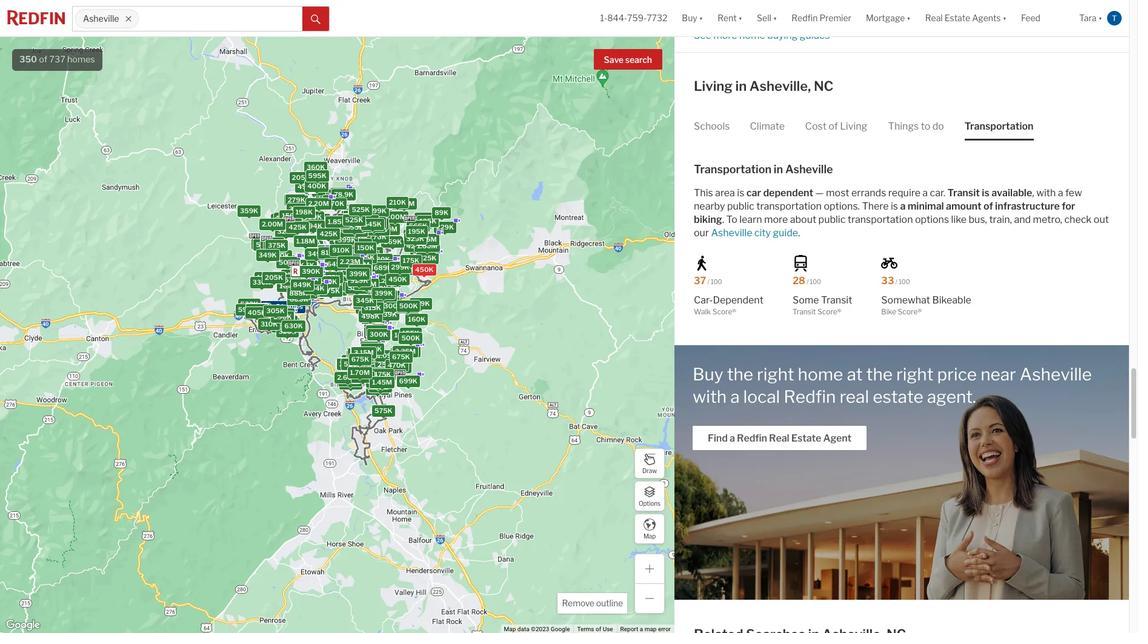 Task type: vqa. For each thing, say whether or not it's contained in the screenshot.
Estate in the BUTTON
yes



Task type: describe. For each thing, give the bounding box(es) containing it.
0 vertical spatial 295k
[[363, 219, 381, 227]]

asheville left remove asheville icon
[[83, 14, 119, 24]]

local
[[743, 386, 780, 407]]

1 vertical spatial 525k
[[345, 215, 363, 224]]

5 ▾ from the left
[[1003, 13, 1007, 23]]

0 vertical spatial 420k
[[273, 215, 291, 224]]

a inside , with a few nearby public transportation options.
[[1058, 187, 1063, 199]]

370k
[[347, 284, 365, 292]]

365k up 735k
[[366, 329, 385, 337]]

agent
[[823, 433, 852, 444]]

315k down the 780k
[[330, 266, 347, 274]]

remove outline button
[[558, 593, 627, 614]]

infrastructure
[[995, 201, 1060, 212]]

0 horizontal spatial transit
[[793, 307, 816, 316]]

0 horizontal spatial 2
[[298, 273, 302, 281]]

redfin inside buy the right home at the right price near asheville with a local redfin real estate agent.
[[784, 386, 836, 407]]

0 horizontal spatial 270k
[[251, 305, 268, 314]]

cost of living
[[805, 120, 867, 132]]

1 vertical spatial 175k
[[402, 256, 419, 265]]

0 horizontal spatial 360k
[[306, 163, 325, 172]]

529k
[[347, 284, 366, 292]]

like
[[951, 214, 967, 226]]

in for asheville
[[774, 163, 783, 176]]

climate element
[[750, 110, 785, 140]]

0 vertical spatial 470k
[[308, 181, 326, 190]]

of for living
[[829, 120, 838, 132]]

city
[[754, 227, 771, 239]]

2 horizontal spatial 2
[[335, 259, 339, 267]]

with inside , with a few nearby public transportation options.
[[1036, 187, 1056, 199]]

737
[[49, 54, 65, 65]]

0 horizontal spatial 1.45m
[[332, 227, 352, 235]]

remove
[[562, 598, 594, 608]]

0 horizontal spatial 150k
[[282, 211, 299, 220]]

0 vertical spatial more
[[713, 30, 737, 41]]

170k
[[327, 199, 344, 208]]

see more home buying guides link
[[694, 30, 830, 41]]

350 of 737 homes
[[19, 54, 95, 65]]

100 for 33
[[899, 278, 910, 285]]

1 vertical spatial 295k
[[354, 373, 372, 381]]

1 horizontal spatial 565k
[[323, 230, 341, 239]]

map for map
[[644, 532, 656, 540]]

home inside buy the right home at the right price near asheville with a local redfin real estate agent.
[[798, 364, 843, 385]]

public inside , with a few nearby public transportation options.
[[727, 201, 754, 212]]

365k down "959k"
[[355, 298, 373, 307]]

549k up 929k
[[346, 264, 364, 273]]

1.07m
[[383, 259, 403, 268]]

about
[[790, 214, 816, 226]]

0 vertical spatial 430k
[[307, 181, 326, 190]]

options
[[639, 500, 661, 507]]

1 horizontal spatial 645k
[[363, 220, 381, 229]]

929k
[[350, 276, 368, 285]]

0 horizontal spatial 348k
[[300, 275, 318, 283]]

1 vertical spatial 519k
[[413, 250, 430, 259]]

323k up 888k
[[280, 277, 298, 285]]

1 vertical spatial 1.75m
[[417, 235, 436, 244]]

feed
[[1021, 13, 1041, 23]]

estate inside button
[[791, 433, 821, 444]]

28 / 100
[[793, 275, 821, 287]]

400k up '433k'
[[307, 182, 326, 190]]

280k
[[279, 279, 297, 287]]

things to do element
[[888, 110, 944, 140]]

google image
[[3, 618, 43, 633]]

400k up the 160k
[[398, 303, 417, 311]]

1 horizontal spatial .
[[798, 227, 800, 239]]

695k down '433k'
[[310, 200, 328, 208]]

735k
[[363, 343, 381, 351]]

find a redfin real estate agent
[[708, 433, 852, 444]]

for
[[1062, 201, 1075, 212]]

0 horizontal spatial 690k
[[333, 253, 352, 262]]

remove outline
[[562, 598, 623, 608]]

terms of use link
[[577, 626, 613, 633]]

4.35m
[[397, 347, 418, 356]]

299k
[[391, 263, 409, 272]]

330k right 495k
[[367, 219, 386, 228]]

0 vertical spatial 599k
[[337, 236, 356, 244]]

0 vertical spatial 75k
[[334, 191, 348, 200]]

210k
[[389, 198, 406, 207]]

2.60m
[[337, 373, 358, 382]]

map button
[[634, 514, 665, 544]]

agent.
[[927, 386, 976, 407]]

guides
[[800, 30, 830, 41]]

available
[[992, 187, 1032, 199]]

715k
[[360, 354, 376, 363]]

375k
[[268, 241, 285, 250]]

buy ▾
[[682, 13, 703, 23]]

errands
[[851, 187, 886, 199]]

315k up '585k'
[[289, 204, 306, 212]]

400k down '422k'
[[318, 195, 336, 203]]

0 horizontal spatial 1.60m
[[377, 225, 397, 233]]

map
[[645, 626, 657, 633]]

homes inside map region
[[281, 303, 303, 311]]

290k
[[273, 313, 291, 321]]

239k
[[380, 299, 398, 308]]

few
[[1065, 187, 1082, 199]]

330k up 294k on the top of page
[[303, 213, 322, 221]]

365k down 449k
[[303, 289, 322, 298]]

0 horizontal spatial 645k
[[327, 260, 345, 268]]

to learn more about public transportation options like bus, train, and metro, check out our
[[694, 214, 1109, 239]]

1 vertical spatial 420k
[[284, 271, 303, 279]]

price
[[937, 364, 977, 385]]

0 vertical spatial 399k
[[335, 244, 354, 252]]

0 horizontal spatial 498k
[[308, 280, 327, 288]]

365k down "297k" at the top left of page
[[379, 292, 397, 301]]

0 vertical spatial 205k
[[292, 173, 310, 182]]

2 vertical spatial 500k
[[401, 334, 420, 342]]

1 vertical spatial 700k
[[345, 360, 363, 369]]

400k down 190k
[[366, 325, 385, 334]]

in for asheville,
[[735, 78, 747, 94]]

of for use
[[596, 626, 601, 633]]

0 horizontal spatial 355k
[[313, 269, 331, 278]]

350
[[19, 54, 37, 65]]

rent
[[718, 13, 737, 23]]

0 horizontal spatial 310k
[[260, 320, 277, 329]]

▾ for mortgage ▾
[[907, 13, 911, 23]]

0 horizontal spatial living
[[694, 78, 733, 94]]

1 horizontal spatial 348k
[[375, 261, 393, 269]]

0 horizontal spatial homes
[[67, 54, 95, 65]]

323k left 305k
[[248, 305, 265, 313]]

1 vertical spatial 205k
[[288, 195, 306, 203]]

630k
[[284, 322, 303, 330]]

1 vertical spatial 800k
[[398, 377, 417, 386]]

0 vertical spatial 849k
[[328, 219, 347, 227]]

80k
[[374, 284, 388, 293]]

1.70m
[[350, 368, 370, 377]]

climate
[[750, 120, 785, 132]]

2.35m
[[395, 347, 416, 356]]

0 horizontal spatial 533k
[[240, 300, 258, 308]]

1 horizontal spatial 435k
[[362, 359, 380, 368]]

1 vertical spatial 685k
[[339, 271, 358, 279]]

33 / 100
[[881, 275, 910, 287]]

959k
[[349, 285, 368, 293]]

1 horizontal spatial 2.00m
[[384, 213, 406, 221]]

1 horizontal spatial 310k
[[375, 294, 392, 302]]

0 vertical spatial 519k
[[298, 183, 315, 191]]

redfin inside button
[[737, 433, 767, 444]]

165k
[[279, 282, 296, 290]]

is for transit is available
[[982, 187, 989, 199]]

2 horizontal spatial 565k
[[409, 222, 427, 230]]

score for some
[[818, 307, 837, 316]]

0 vertical spatial 700k
[[334, 264, 352, 273]]

asheville inside buy the right home at the right price near asheville with a local redfin real estate agent.
[[1020, 364, 1092, 385]]

0 horizontal spatial 439k
[[305, 277, 323, 285]]

0 vertical spatial 600k
[[254, 239, 273, 248]]

submit search image
[[311, 14, 321, 24]]

695k up 1.85m
[[325, 197, 344, 205]]

1 vertical spatial 399k
[[349, 269, 367, 278]]

most
[[826, 187, 849, 199]]

695k up "105k"
[[333, 271, 352, 279]]

—
[[815, 187, 824, 199]]

815k
[[321, 248, 338, 257]]

▾ for sell ▾
[[773, 13, 777, 23]]

330k left '280k'
[[252, 278, 270, 286]]

metro,
[[1033, 214, 1062, 226]]

2 horizontal spatial transit
[[948, 187, 980, 199]]

1 horizontal spatial living
[[840, 120, 867, 132]]

1-844-759-7732
[[600, 13, 667, 23]]

7732
[[647, 13, 667, 23]]

1 horizontal spatial 150k
[[357, 243, 374, 252]]

315k up 2.75m
[[357, 253, 374, 262]]

1 horizontal spatial 480k
[[358, 304, 376, 312]]

real estate agents ▾ link
[[925, 0, 1007, 36]]

107k
[[257, 273, 274, 282]]

0 horizontal spatial 460k
[[321, 268, 340, 277]]

asheville city guide .
[[711, 227, 800, 239]]

transportation element
[[965, 110, 1034, 140]]

/ for 37
[[707, 278, 710, 285]]

0 vertical spatial 525k
[[351, 205, 369, 214]]

2.23m
[[340, 258, 360, 266]]

925k
[[354, 279, 372, 287]]

save
[[604, 55, 624, 65]]

▾ for buy ▾
[[699, 13, 703, 23]]

somewhat bikeable bike score ®
[[881, 294, 971, 316]]

0 vertical spatial 480k
[[298, 221, 317, 230]]

1 horizontal spatial 875k
[[383, 256, 401, 265]]

search
[[625, 55, 652, 65]]

learn
[[739, 214, 762, 226]]

1 vertical spatial 599k
[[342, 248, 360, 257]]

995k
[[300, 275, 318, 283]]

37 / 100
[[694, 275, 722, 287]]

1.09m
[[377, 351, 397, 360]]

0 vertical spatial 500k
[[375, 269, 393, 278]]

report a map error link
[[620, 626, 671, 633]]

2.50m
[[348, 234, 369, 242]]

use
[[603, 626, 613, 633]]

0 horizontal spatial is
[[737, 187, 744, 199]]

3 for 3 units
[[335, 252, 340, 261]]

1 vertical spatial 865k
[[341, 379, 360, 388]]

1 vertical spatial 600k
[[289, 295, 308, 304]]

2 vertical spatial 399k
[[374, 289, 393, 297]]

0 horizontal spatial 435k
[[321, 247, 339, 256]]

1.03m
[[356, 252, 376, 260]]

330k up 340k
[[371, 255, 390, 263]]

car-dependent walk score ®
[[694, 294, 764, 316]]

® for bikeable
[[918, 307, 922, 316]]

225k
[[286, 196, 304, 204]]

asheville up 'this area is car dependent — most errands require a car.'
[[785, 163, 833, 176]]

555k
[[300, 221, 319, 230]]

1 vertical spatial 460k
[[351, 353, 370, 361]]

1 vertical spatial transit
[[821, 294, 852, 306]]

options.
[[824, 201, 860, 212]]

dependent
[[763, 187, 813, 199]]

315k up 190k
[[364, 304, 381, 312]]

1.13m
[[341, 376, 359, 385]]

transportation for transportation in asheville
[[694, 163, 772, 176]]

819k
[[311, 283, 328, 292]]

1 vertical spatial 1.45m
[[372, 378, 392, 387]]

rent ▾ button
[[718, 0, 742, 36]]

there
[[862, 201, 889, 212]]

1 horizontal spatial 2
[[315, 276, 319, 284]]

google
[[551, 626, 570, 633]]

1 horizontal spatial 650k
[[361, 248, 380, 257]]

1 vertical spatial 875k
[[289, 290, 306, 298]]

near
[[981, 364, 1016, 385]]

198k
[[295, 208, 312, 216]]

0 vertical spatial 350k
[[365, 224, 383, 233]]

® for transit
[[837, 307, 841, 316]]

schools element
[[694, 110, 730, 140]]

1 vertical spatial 1.60m
[[417, 242, 437, 250]]

0 horizontal spatial 2.00m
[[261, 220, 283, 228]]

215k
[[296, 208, 312, 216]]

▾ for rent ▾
[[738, 13, 742, 23]]

135k
[[419, 217, 436, 225]]

485k
[[309, 220, 328, 229]]

0 horizontal spatial 650k
[[299, 288, 318, 296]]

2 horizontal spatial 270k
[[412, 300, 429, 309]]



Task type: locate. For each thing, give the bounding box(es) containing it.
315k
[[289, 204, 306, 212], [357, 253, 374, 262], [330, 266, 347, 274], [364, 304, 381, 312]]

find a redfin real estate agent button
[[693, 426, 867, 450]]

public inside to learn more about public transportation options like bus, train, and metro, check out our
[[818, 214, 846, 226]]

393k
[[289, 205, 307, 213]]

689k
[[373, 263, 392, 272]]

report
[[620, 626, 638, 633]]

a down require
[[900, 201, 906, 212]]

100 right 33 at the top right
[[899, 278, 910, 285]]

875k
[[383, 256, 401, 265], [289, 290, 306, 298]]

200k
[[298, 269, 317, 277]]

1.18m
[[296, 237, 315, 245]]

bikeable
[[932, 294, 971, 306]]

270k up the 160k
[[412, 300, 429, 309]]

310k down 305k
[[260, 320, 277, 329]]

1 vertical spatial 625k
[[342, 261, 360, 270]]

470k up 495k
[[351, 211, 369, 219]]

355k up 649k
[[373, 288, 391, 296]]

dependent
[[713, 294, 764, 306]]

a left car.
[[923, 187, 928, 199]]

of left use
[[596, 626, 601, 633]]

1-844-759-7732 link
[[600, 13, 667, 23]]

0 vertical spatial transportation
[[965, 120, 1034, 132]]

645k
[[363, 220, 381, 229], [327, 260, 345, 268]]

score for somewhat
[[898, 307, 918, 316]]

save search
[[604, 55, 652, 65]]

of for 737
[[39, 54, 47, 65]]

739k
[[273, 311, 291, 319]]

home down "sell"
[[739, 30, 765, 41]]

350k down "927k"
[[365, 224, 383, 233]]

1 horizontal spatial 360k
[[350, 350, 368, 358]]

buy ▾ button
[[675, 0, 710, 36]]

▾ for tara ▾
[[1098, 13, 1102, 23]]

1 horizontal spatial right
[[896, 364, 934, 385]]

2 100 from the left
[[810, 278, 821, 285]]

0 vertical spatial 310k
[[375, 294, 392, 302]]

323k down 135k
[[406, 235, 424, 243]]

323k down '585k'
[[277, 227, 295, 236]]

565k up 3 homes
[[289, 294, 307, 302]]

725k
[[320, 246, 337, 254], [419, 254, 436, 262], [306, 287, 324, 295]]

1 vertical spatial 470k
[[351, 211, 369, 219]]

living right cost
[[840, 120, 867, 132]]

150k down 225k
[[282, 211, 299, 220]]

1.60m up 869k
[[377, 225, 397, 233]]

is down require
[[891, 201, 898, 212]]

/ right 28
[[807, 278, 809, 285]]

car-
[[694, 294, 713, 306]]

1 vertical spatial 350k
[[330, 265, 349, 273]]

2.00m up 899k in the top of the page
[[261, 220, 283, 228]]

transportation for transportation
[[965, 120, 1034, 132]]

redfin inside button
[[792, 13, 818, 23]]

0 vertical spatial 799k
[[304, 271, 322, 279]]

175k down 440k
[[402, 256, 419, 265]]

a left few
[[1058, 187, 1063, 199]]

645k down 815k
[[327, 260, 345, 268]]

more up guide
[[764, 214, 788, 226]]

more
[[713, 30, 737, 41], [764, 214, 788, 226]]

2 ▾ from the left
[[738, 13, 742, 23]]

0 horizontal spatial 175k
[[290, 204, 306, 213]]

2 the from the left
[[866, 364, 893, 385]]

2.20m
[[308, 199, 329, 208]]

buy for buy the right home at the right price near asheville with a local redfin real estate agent.
[[693, 364, 723, 385]]

895k
[[359, 217, 378, 226], [323, 248, 341, 256]]

1 horizontal spatial 470k
[[351, 211, 369, 219]]

3 / from the left
[[895, 278, 897, 285]]

there is
[[862, 201, 900, 212]]

150k down 2.50m
[[357, 243, 374, 252]]

® inside some transit transit score ®
[[837, 307, 841, 316]]

0 horizontal spatial 800k
[[326, 257, 345, 265]]

565k up 440k
[[409, 222, 427, 230]]

amount
[[946, 201, 982, 212]]

home left the "at"
[[798, 364, 843, 385]]

schools
[[694, 120, 730, 132]]

is
[[737, 187, 744, 199], [982, 187, 989, 199], [891, 201, 898, 212]]

355k up 449k
[[313, 269, 331, 278]]

buy inside dropdown button
[[682, 13, 697, 23]]

a left map
[[640, 626, 643, 633]]

599k up 2.23m
[[342, 248, 360, 257]]

875k down '280k'
[[289, 290, 306, 298]]

330k up 80k
[[372, 274, 390, 283]]

1 horizontal spatial with
[[1036, 187, 1056, 199]]

475k
[[359, 214, 377, 223], [351, 266, 369, 275], [344, 356, 362, 365], [373, 370, 391, 379]]

buy for buy ▾
[[682, 13, 697, 23]]

625k down 1.85m
[[323, 230, 341, 239]]

® for dependent
[[732, 307, 736, 316]]

1 vertical spatial 348k
[[300, 275, 318, 283]]

3 score from the left
[[898, 307, 918, 316]]

estate
[[945, 13, 970, 23], [791, 433, 821, 444]]

sell ▾
[[757, 13, 777, 23]]

0 horizontal spatial 849k
[[273, 310, 292, 318]]

2 horizontal spatial score
[[898, 307, 918, 316]]

0 vertical spatial home
[[739, 30, 765, 41]]

0 horizontal spatial 1.75m
[[344, 210, 364, 218]]

685k
[[328, 257, 346, 265], [339, 271, 358, 279]]

None search field
[[139, 7, 302, 31]]

transportation inside to learn more about public transportation options like bus, train, and metro, check out our
[[848, 214, 913, 226]]

175k down 225k
[[290, 204, 306, 213]]

of right cost
[[829, 120, 838, 132]]

1 score from the left
[[712, 307, 732, 316]]

0 horizontal spatial more
[[713, 30, 737, 41]]

1 vertical spatial in
[[774, 163, 783, 176]]

3 units
[[335, 252, 358, 261]]

0 vertical spatial 150k
[[282, 211, 299, 220]]

▾ right tara on the top of the page
[[1098, 13, 1102, 23]]

estate
[[873, 386, 923, 407]]

1 right from the left
[[757, 364, 794, 385]]

6 ▾ from the left
[[1098, 13, 1102, 23]]

score down the some
[[818, 307, 837, 316]]

3 100 from the left
[[899, 278, 910, 285]]

1 ▾ from the left
[[699, 13, 703, 23]]

/ inside 28 / 100
[[807, 278, 809, 285]]

redfin right find
[[737, 433, 767, 444]]

359k
[[240, 207, 258, 215]]

0 vertical spatial 439k
[[305, 277, 323, 285]]

0 horizontal spatial 75k
[[304, 222, 318, 230]]

® inside somewhat bikeable bike score ®
[[918, 307, 922, 316]]

map for map data ©2023 google
[[504, 626, 516, 633]]

3 ® from the left
[[918, 307, 922, 316]]

380k
[[271, 252, 289, 260]]

310k
[[375, 294, 392, 302], [260, 320, 277, 329]]

in up dependent
[[774, 163, 783, 176]]

/ right 33 at the top right
[[895, 278, 897, 285]]

more inside to learn more about public transportation options like bus, train, and metro, check out our
[[764, 214, 788, 226]]

1 vertical spatial with
[[693, 386, 727, 407]]

0 horizontal spatial home
[[739, 30, 765, 41]]

redfin up guides
[[792, 13, 818, 23]]

4 ▾ from the left
[[907, 13, 911, 23]]

a inside button
[[730, 433, 735, 444]]

100 for 37
[[711, 278, 722, 285]]

360k
[[306, 163, 325, 172], [350, 350, 368, 358]]

® down somewhat
[[918, 307, 922, 316]]

398k
[[340, 265, 358, 273]]

1 horizontal spatial 533k
[[290, 268, 308, 276]]

score inside somewhat bikeable bike score ®
[[898, 307, 918, 316]]

420k down 455k on the left of the page
[[284, 271, 303, 279]]

365k up '280k'
[[286, 266, 304, 274]]

of down 'transit is available'
[[984, 201, 993, 212]]

1 horizontal spatial map
[[644, 532, 656, 540]]

asheville right near
[[1020, 364, 1092, 385]]

2 right from the left
[[896, 364, 934, 385]]

0 horizontal spatial 350k
[[330, 265, 349, 273]]

305k
[[266, 307, 284, 315]]

score for car-
[[712, 307, 732, 316]]

1 vertical spatial 799k
[[272, 311, 290, 319]]

asheville down the to
[[711, 227, 752, 239]]

685k down 910k
[[328, 257, 346, 265]]

® inside the car-dependent walk score ®
[[732, 307, 736, 316]]

430k up '433k'
[[307, 181, 326, 190]]

0 horizontal spatial score
[[712, 307, 732, 316]]

795k up 383k
[[332, 235, 350, 244]]

in left asheville,
[[735, 78, 747, 94]]

1 horizontal spatial 775k
[[369, 233, 386, 241]]

things to do
[[888, 120, 944, 132]]

349k down 410k
[[258, 251, 276, 260]]

1.45m down 332k
[[372, 378, 392, 387]]

map left data
[[504, 626, 516, 633]]

0 vertical spatial 498k
[[308, 280, 327, 288]]

/ inside 37 / 100
[[707, 278, 710, 285]]

score inside some transit transit score ®
[[818, 307, 837, 316]]

1 horizontal spatial 100
[[810, 278, 821, 285]]

525k
[[351, 205, 369, 214], [345, 215, 363, 224], [256, 240, 274, 249]]

home
[[739, 30, 765, 41], [798, 364, 843, 385]]

/ for 33
[[895, 278, 897, 285]]

100 for 28
[[810, 278, 821, 285]]

transportation inside , with a few nearby public transportation options.
[[756, 201, 822, 212]]

1 vertical spatial redfin
[[784, 386, 836, 407]]

a
[[923, 187, 928, 199], [1058, 187, 1063, 199], [900, 201, 906, 212], [730, 386, 740, 407], [730, 433, 735, 444], [640, 626, 643, 633]]

465k
[[299, 221, 317, 230]]

1 / from the left
[[707, 278, 710, 285]]

map inside 'button'
[[644, 532, 656, 540]]

0 horizontal spatial 100
[[711, 278, 722, 285]]

600k
[[254, 239, 273, 248], [289, 295, 308, 304]]

find
[[708, 433, 728, 444]]

2 vertical spatial 849k
[[273, 310, 292, 318]]

33
[[881, 275, 894, 287]]

1 100 from the left
[[711, 278, 722, 285]]

0 horizontal spatial 85k
[[300, 261, 314, 270]]

2 horizontal spatial 470k
[[387, 361, 405, 370]]

1 horizontal spatial 350k
[[365, 224, 383, 233]]

a right find
[[730, 433, 735, 444]]

795k up 1.28m
[[348, 252, 365, 260]]

require
[[888, 187, 920, 199]]

▾ right mortgage
[[907, 13, 911, 23]]

1 vertical spatial 360k
[[350, 350, 368, 358]]

with right ,
[[1036, 187, 1056, 199]]

1 horizontal spatial 439k
[[378, 310, 397, 319]]

519k down 440k
[[413, 250, 430, 259]]

1 vertical spatial 533k
[[240, 300, 258, 308]]

1 vertical spatial 500k
[[399, 302, 418, 310]]

100 inside 33 / 100
[[899, 278, 910, 285]]

real right mortgage ▾
[[925, 13, 943, 23]]

0 horizontal spatial 799k
[[272, 311, 290, 319]]

0 horizontal spatial 625k
[[323, 230, 341, 239]]

519k up 225k
[[298, 183, 315, 191]]

1 vertical spatial 430k
[[309, 285, 328, 294]]

estate inside dropdown button
[[945, 13, 970, 23]]

biking
[[694, 214, 722, 226]]

with inside buy the right home at the right price near asheville with a local redfin real estate agent.
[[693, 386, 727, 407]]

nc
[[814, 78, 834, 94]]

/ for 28
[[807, 278, 809, 285]]

345k
[[356, 296, 374, 305]]

is left available
[[982, 187, 989, 199]]

0 vertical spatial with
[[1036, 187, 1056, 199]]

score inside the car-dependent walk score ®
[[712, 307, 732, 316]]

0 horizontal spatial estate
[[791, 433, 821, 444]]

buy inside buy the right home at the right price near asheville with a local redfin real estate agent.
[[693, 364, 723, 385]]

270k left 353k
[[251, 305, 268, 314]]

330k down 1.03m
[[364, 265, 383, 274]]

® left "bike"
[[837, 307, 841, 316]]

0 vertical spatial estate
[[945, 13, 970, 23]]

0 vertical spatial 533k
[[290, 268, 308, 276]]

0 horizontal spatial with
[[693, 386, 727, 407]]

100 inside 28 / 100
[[810, 278, 821, 285]]

the right the "at"
[[866, 364, 893, 385]]

2 409k from the left
[[307, 249, 326, 258]]

610k
[[382, 298, 400, 306], [273, 323, 291, 331]]

public up the to
[[727, 201, 754, 212]]

buy ▾ button
[[682, 0, 703, 36]]

rent ▾ button
[[710, 0, 750, 36]]

0 horizontal spatial 565k
[[289, 294, 307, 302]]

2 vertical spatial 700k
[[379, 370, 397, 378]]

205k
[[292, 173, 310, 182], [288, 195, 306, 203], [265, 273, 283, 282]]

a inside a minimal amount of infrastructure for biking
[[900, 201, 906, 212]]

walk
[[694, 307, 711, 316]]

0 vertical spatial 1.45m
[[332, 227, 352, 235]]

homes up '290k'
[[281, 303, 303, 311]]

1 horizontal spatial 800k
[[398, 377, 417, 386]]

800k right the 235k
[[398, 377, 417, 386]]

549k up "105k"
[[335, 273, 354, 281]]

3 for 3 homes
[[276, 303, 280, 311]]

2 score from the left
[[818, 307, 837, 316]]

user photo image
[[1107, 11, 1122, 25]]

0 vertical spatial transportation
[[756, 201, 822, 212]]

/ inside 33 / 100
[[895, 278, 897, 285]]

sell ▾ button
[[757, 0, 777, 36]]

® down dependent
[[732, 307, 736, 316]]

0 vertical spatial 360k
[[306, 163, 325, 172]]

0 vertical spatial 895k
[[359, 217, 378, 226]]

transportation down dependent
[[756, 201, 822, 212]]

329k
[[412, 300, 429, 308]]

1 horizontal spatial public
[[818, 214, 846, 226]]

1 horizontal spatial 270k
[[362, 304, 380, 312]]

0 vertical spatial .
[[722, 214, 724, 226]]

975k
[[334, 219, 352, 228]]

2 / from the left
[[807, 278, 809, 285]]

redfin left the real
[[784, 386, 836, 407]]

1 vertical spatial map
[[504, 626, 516, 633]]

89k
[[434, 209, 448, 217]]

350k down the 780k
[[330, 265, 349, 273]]

draw
[[642, 467, 657, 474]]

real inside button
[[769, 433, 789, 444]]

865k down 1.70m
[[341, 379, 360, 388]]

205k up 225k
[[292, 173, 310, 182]]

2.00m down '210k'
[[384, 213, 406, 221]]

1 horizontal spatial 1.60m
[[417, 242, 437, 250]]

1 vertical spatial 795k
[[348, 252, 365, 260]]

0 vertical spatial 1.75m
[[344, 210, 364, 218]]

map region
[[0, 0, 757, 633]]

estate left agent
[[791, 433, 821, 444]]

a inside buy the right home at the right price near asheville with a local redfin real estate agent.
[[730, 386, 740, 407]]

585k
[[276, 214, 294, 222]]

0 horizontal spatial 895k
[[323, 248, 341, 256]]

1 vertical spatial 355k
[[373, 288, 391, 296]]

0 horizontal spatial .
[[722, 214, 724, 226]]

some transit transit score ®
[[793, 294, 852, 316]]

37
[[694, 275, 706, 287]]

520k
[[344, 360, 362, 368]]

0 horizontal spatial transportation
[[694, 163, 772, 176]]

transit
[[948, 187, 980, 199], [821, 294, 852, 306], [793, 307, 816, 316]]

1.45m down 1.85m
[[332, 227, 352, 235]]

1 horizontal spatial 349k
[[307, 250, 325, 258]]

real estate agents ▾ button
[[918, 0, 1014, 36]]

with up find
[[693, 386, 727, 407]]

with
[[1036, 187, 1056, 199], [693, 386, 727, 407]]

450k
[[415, 266, 433, 274], [309, 274, 327, 283], [388, 275, 407, 283], [345, 281, 363, 290], [372, 298, 390, 306], [377, 305, 396, 313], [277, 317, 295, 325], [363, 345, 382, 353], [390, 363, 409, 371]]

is for there is
[[891, 201, 898, 212]]

1 the from the left
[[727, 364, 753, 385]]

more down rent
[[713, 30, 737, 41]]

of left 737
[[39, 54, 47, 65]]

cost of living element
[[805, 110, 867, 140]]

a left local
[[730, 386, 740, 407]]

825k
[[339, 215, 357, 223]]

1 ® from the left
[[732, 307, 736, 316]]

buy the right home at the right price near asheville with a local redfin real estate agent.
[[693, 364, 1092, 407]]

265k
[[368, 377, 386, 386]]

399k up 649k
[[374, 289, 393, 297]]

is left "car"
[[737, 187, 744, 199]]

0 vertical spatial 610k
[[382, 298, 400, 306]]

remove asheville image
[[125, 15, 132, 22]]

0 vertical spatial public
[[727, 201, 754, 212]]

419k
[[300, 273, 317, 282]]

0 vertical spatial 685k
[[328, 257, 346, 265]]

500k up the 160k
[[399, 302, 418, 310]]

0 vertical spatial 795k
[[332, 235, 350, 244]]

draw button
[[634, 448, 665, 479]]

redfin premier
[[792, 13, 851, 23]]

0 vertical spatial 355k
[[313, 269, 331, 278]]

430k down "995k"
[[309, 285, 328, 294]]

map
[[644, 532, 656, 540], [504, 626, 516, 633]]

480k
[[298, 221, 317, 230], [358, 304, 376, 312]]

3 ▾ from the left
[[773, 13, 777, 23]]

420k down 393k
[[273, 215, 291, 224]]

0 horizontal spatial 610k
[[273, 323, 291, 331]]

1 409k from the left
[[307, 249, 326, 258]]

outline
[[596, 598, 623, 608]]

0 horizontal spatial ®
[[732, 307, 736, 316]]

270k
[[412, 300, 429, 309], [362, 304, 380, 312], [251, 305, 268, 314]]

real inside dropdown button
[[925, 13, 943, 23]]

asheville
[[83, 14, 119, 24], [785, 163, 833, 176], [711, 227, 752, 239], [1020, 364, 1092, 385]]

1.60m
[[377, 225, 397, 233], [417, 242, 437, 250]]

685k up "105k"
[[339, 271, 358, 279]]

100 inside 37 / 100
[[711, 278, 722, 285]]

of inside a minimal amount of infrastructure for biking
[[984, 201, 993, 212]]

383k
[[333, 245, 351, 254]]

2 ® from the left
[[837, 307, 841, 316]]

625k down 3 units
[[342, 261, 360, 270]]

0 horizontal spatial 349k
[[258, 251, 276, 260]]

▾
[[699, 13, 703, 23], [738, 13, 742, 23], [773, 13, 777, 23], [907, 13, 911, 23], [1003, 13, 1007, 23], [1098, 13, 1102, 23]]

470k up '433k'
[[308, 181, 326, 190]]

1 vertical spatial 690k
[[366, 369, 384, 377]]

. down about
[[798, 227, 800, 239]]



